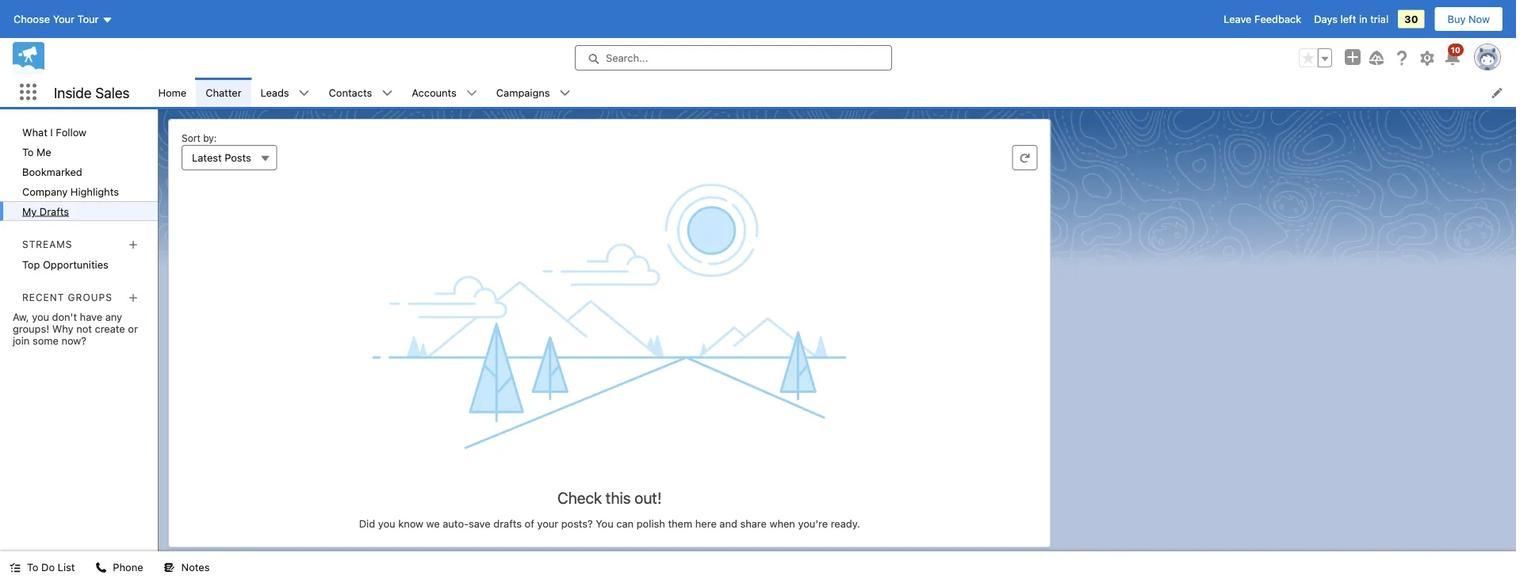 Task type: locate. For each thing, give the bounding box(es) containing it.
notes
[[181, 562, 210, 574]]

create
[[95, 323, 125, 335]]

text default image
[[466, 88, 477, 99], [10, 563, 21, 574], [164, 563, 175, 574]]

campaigns
[[496, 86, 550, 98]]

inside sales
[[54, 84, 130, 101]]

text default image inside notes button
[[164, 563, 175, 574]]

groups!
[[13, 323, 49, 335]]

0 horizontal spatial you
[[32, 311, 49, 323]]

2 horizontal spatial text default image
[[466, 88, 477, 99]]

to do list button
[[0, 552, 84, 584]]

accounts list item
[[402, 78, 487, 107]]

phone button
[[86, 552, 153, 584]]

buy
[[1448, 13, 1466, 25]]

to do list
[[27, 562, 75, 574]]

0 vertical spatial you
[[32, 311, 49, 323]]

check
[[558, 489, 602, 508]]

you
[[32, 311, 49, 323], [378, 518, 395, 530]]

search...
[[606, 52, 648, 64]]

now?
[[61, 335, 86, 347]]

streams link
[[22, 239, 73, 250]]

notes button
[[154, 552, 219, 584]]

you right "did"
[[378, 518, 395, 530]]

Sort by: button
[[182, 145, 277, 171]]

text default image inside to do list button
[[10, 563, 21, 574]]

you down recent
[[32, 311, 49, 323]]

bookmarked
[[22, 166, 82, 178]]

have
[[80, 311, 102, 323]]

you for don't
[[32, 311, 49, 323]]

text default image inside contacts list item
[[382, 88, 393, 99]]

group
[[1299, 48, 1333, 67]]

save
[[469, 518, 491, 530]]

buy now button
[[1435, 6, 1504, 32]]

text default image right the contacts
[[382, 88, 393, 99]]

text default image right campaigns at the top left
[[560, 88, 571, 99]]

follow
[[56, 126, 87, 138]]

text default image inside leads list item
[[299, 88, 310, 99]]

check this out! status
[[175, 451, 1044, 531]]

share
[[740, 518, 767, 530]]

company highlights link
[[0, 182, 158, 201]]

auto-
[[443, 518, 469, 530]]

to left me on the top of page
[[22, 146, 34, 158]]

this
[[606, 489, 631, 508]]

text default image
[[299, 88, 310, 99], [382, 88, 393, 99], [560, 88, 571, 99], [95, 563, 107, 574]]

you inside aw, you don't have any groups!
[[32, 311, 49, 323]]

drafts
[[40, 205, 69, 217]]

when
[[770, 518, 795, 530]]

sort by:
[[182, 132, 217, 144]]

you inside check this out! status
[[378, 518, 395, 530]]

feedback
[[1255, 13, 1302, 25]]

your
[[53, 13, 75, 25]]

text default image for leads
[[299, 88, 310, 99]]

trial
[[1371, 13, 1389, 25]]

recent groups link
[[22, 292, 112, 303]]

can
[[617, 518, 634, 530]]

list
[[58, 562, 75, 574]]

home link
[[149, 78, 196, 107]]

top opportunities
[[22, 259, 109, 271]]

30
[[1405, 13, 1419, 25]]

list
[[149, 78, 1517, 107]]

text default image inside campaigns list item
[[560, 88, 571, 99]]

text default image right the accounts
[[466, 88, 477, 99]]

did
[[359, 518, 375, 530]]

your
[[537, 518, 559, 530]]

recent
[[22, 292, 64, 303]]

in
[[1359, 13, 1368, 25]]

contacts link
[[319, 78, 382, 107]]

text default image left phone
[[95, 563, 107, 574]]

campaigns list item
[[487, 78, 580, 107]]

1 vertical spatial to
[[27, 562, 38, 574]]

aw, you don't have any groups!
[[13, 311, 122, 335]]

text default image left notes
[[164, 563, 175, 574]]

choose your tour
[[13, 13, 99, 25]]

know
[[398, 518, 424, 530]]

days left in trial
[[1314, 13, 1389, 25]]

text default image right 'leads'
[[299, 88, 310, 99]]

leave
[[1224, 13, 1252, 25]]

did you know we auto-save drafts of your posts? you can polish them here and share when you're ready.
[[359, 518, 860, 530]]

opportunities
[[43, 259, 109, 271]]

inside
[[54, 84, 92, 101]]

0 vertical spatial to
[[22, 146, 34, 158]]

you for know
[[378, 518, 395, 530]]

why
[[52, 323, 73, 335]]

1 horizontal spatial text default image
[[164, 563, 175, 574]]

1 horizontal spatial you
[[378, 518, 395, 530]]

0 horizontal spatial text default image
[[10, 563, 21, 574]]

top
[[22, 259, 40, 271]]

what
[[22, 126, 47, 138]]

text default image left do
[[10, 563, 21, 574]]

to left do
[[27, 562, 38, 574]]

10 button
[[1444, 44, 1464, 67]]

check this out!
[[558, 489, 662, 508]]

to
[[22, 146, 34, 158], [27, 562, 38, 574]]

1 vertical spatial you
[[378, 518, 395, 530]]

days
[[1314, 13, 1338, 25]]

choose your tour button
[[13, 6, 114, 32]]

posts
[[225, 152, 251, 164]]

chatter link
[[196, 78, 251, 107]]

recent groups
[[22, 292, 112, 303]]



Task type: describe. For each thing, give the bounding box(es) containing it.
drafts
[[494, 518, 522, 530]]

left
[[1341, 13, 1357, 25]]

now
[[1469, 13, 1490, 25]]

i
[[50, 126, 53, 138]]

chatter
[[206, 86, 242, 98]]

or
[[128, 323, 138, 335]]

highlights
[[70, 186, 119, 198]]

to me link
[[0, 142, 158, 162]]

sort
[[182, 132, 201, 144]]

to inside button
[[27, 562, 38, 574]]

me
[[37, 146, 51, 158]]

of
[[525, 518, 535, 530]]

join
[[13, 335, 30, 347]]

any
[[105, 311, 122, 323]]

them
[[668, 518, 693, 530]]

latest posts
[[192, 152, 251, 164]]

leads list item
[[251, 78, 319, 107]]

10
[[1451, 45, 1461, 54]]

text default image inside the accounts list item
[[466, 88, 477, 99]]

company
[[22, 186, 68, 198]]

leave feedback
[[1224, 13, 1302, 25]]

polish
[[637, 518, 665, 530]]

latest
[[192, 152, 222, 164]]

leave feedback link
[[1224, 13, 1302, 25]]

why not create or join some now?
[[13, 323, 138, 347]]

contacts list item
[[319, 78, 402, 107]]

contacts
[[329, 86, 372, 98]]

search... button
[[575, 45, 892, 71]]

my drafts link
[[0, 201, 158, 221]]

text default image for to do list
[[10, 563, 21, 574]]

and
[[720, 518, 738, 530]]

leads
[[261, 86, 289, 98]]

phone
[[113, 562, 143, 574]]

text default image for contacts
[[382, 88, 393, 99]]

ready.
[[831, 518, 860, 530]]

groups
[[68, 292, 112, 303]]

my
[[22, 205, 37, 217]]

streams
[[22, 239, 73, 250]]

text default image inside phone button
[[95, 563, 107, 574]]

do
[[41, 562, 55, 574]]

to inside what i follow to me bookmarked company highlights my drafts
[[22, 146, 34, 158]]

don't
[[52, 311, 77, 323]]

campaigns link
[[487, 78, 560, 107]]

sales
[[95, 84, 130, 101]]

out!
[[635, 489, 662, 508]]

text default image for campaigns
[[560, 88, 571, 99]]

posts?
[[561, 518, 593, 530]]

what i follow to me bookmarked company highlights my drafts
[[22, 126, 119, 217]]

top opportunities link
[[0, 255, 158, 275]]

by:
[[203, 132, 217, 144]]

you
[[596, 518, 614, 530]]

we
[[426, 518, 440, 530]]

here
[[695, 518, 717, 530]]

list containing home
[[149, 78, 1517, 107]]

some
[[32, 335, 59, 347]]

home
[[158, 86, 187, 98]]

text default image for notes
[[164, 563, 175, 574]]

buy now
[[1448, 13, 1490, 25]]

not
[[76, 323, 92, 335]]

tour
[[77, 13, 99, 25]]

accounts link
[[402, 78, 466, 107]]

aw,
[[13, 311, 29, 323]]

choose
[[13, 13, 50, 25]]



Task type: vqa. For each thing, say whether or not it's contained in the screenshot.
when at the bottom right of the page
yes



